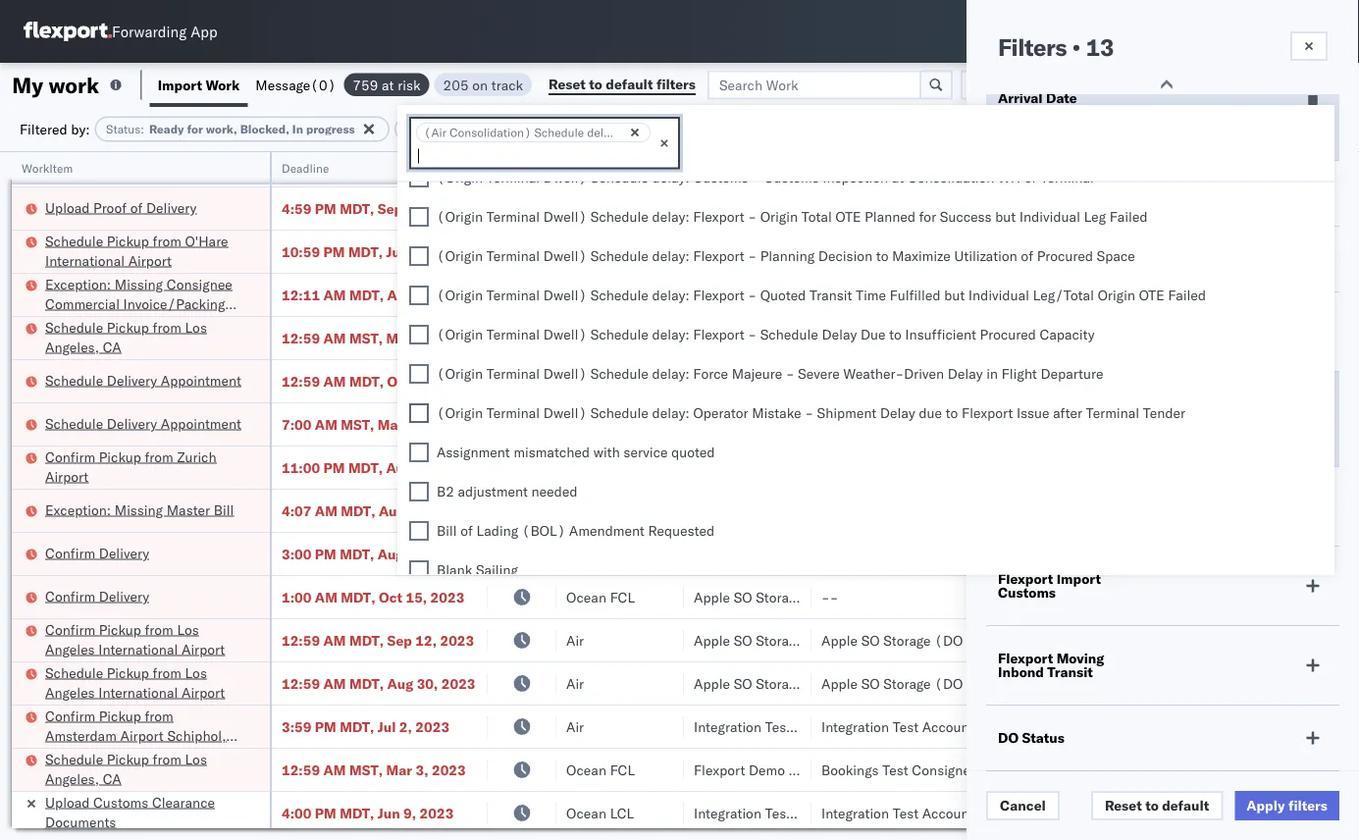 Task type: describe. For each thing, give the bounding box(es) containing it.
invoice/packing
[[123, 295, 225, 312]]

0 horizontal spatial status
[[106, 122, 141, 136]]

flex-2221222
[[1050, 243, 1152, 260]]

(origin for (origin terminal dwell) schedule delay: flexport - origin total ote planned for success but individual leg failed
[[437, 209, 483, 226]]

clearance for air
[[152, 146, 215, 163]]

shipment
[[817, 405, 877, 422]]

from for "confirm pickup from zurich airport" link
[[145, 448, 174, 465]]

storage for 1:00 am mdt, oct 15, 2023
[[756, 589, 804, 606]]

exception: for exception: missing master bill
[[45, 501, 111, 518]]

9,
[[404, 805, 416, 822]]

trading for cascade trading ltd.
[[879, 200, 926, 217]]

exception: missing master bill
[[45, 501, 234, 518]]

delivery for 7:00
[[107, 415, 157, 432]]

28,
[[412, 243, 433, 260]]

3, for 1st schedule pickup from los angeles, ca link from the bottom of the page
[[416, 761, 429, 779]]

failed for (origin terminal dwell) schedule delay: flexport - origin total ote planned for success but individual leg failed
[[1110, 209, 1148, 226]]

exception: missing consignee commercial invoice/packing list link
[[45, 274, 244, 332]]

airport inside confirm pickup from amsterdam airport schiphol, haarlemmermeer, netherlands
[[120, 727, 164, 744]]

to right due
[[946, 405, 959, 422]]

customs up (origin terminal dwell) schedule delay: flexport - origin total ote planned for success but individual leg failed
[[764, 169, 820, 187]]

file exception
[[1033, 76, 1125, 93]]

arrival
[[999, 89, 1043, 107]]

airport inside confirm pickup from zurich airport
[[45, 468, 89, 485]]

15, for 3:00 pm mdt, aug 15, 2023
[[407, 545, 429, 563]]

on for 11:00 pm mdt, aug 15, 2023
[[862, 459, 883, 476]]

1 flex- from the top
[[1050, 200, 1092, 217]]

ready inside ready for customs clearance
[[999, 316, 1039, 333]]

so for 12:59 am mdt, oct 11, 2023
[[734, 373, 753, 390]]

am for first schedule pickup from los angeles, ca link from the top
[[324, 329, 346, 347]]

pickup for confirm pickup from amsterdam airport schiphol, haarlemmermeer, netherlands "button"
[[99, 707, 141, 725]]

am for schedule pickup from los angeles international airport link
[[324, 675, 346, 692]]

(bol)
[[522, 523, 566, 540]]

from for 1st schedule pickup from los angeles, ca link from the bottom of the page
[[153, 751, 182, 768]]

on
[[472, 76, 488, 93]]

demo for exception: missing master bill link
[[749, 502, 786, 519]]

account for 7:00 am mst, mar 8, 2023
[[923, 416, 974, 433]]

4:00
[[282, 805, 312, 822]]

2,
[[399, 718, 412, 735]]

international inside the schedule pickup from o'hare international airport
[[45, 252, 125, 269]]

schiphol,
[[167, 727, 226, 744]]

flex- for exception: missing consignee commercial invoice/packing list button
[[1050, 286, 1092, 303]]

mst, up 4:59 pm mdt, sep 3, 2023
[[341, 157, 374, 174]]

1 horizontal spatial for
[[920, 209, 937, 226]]

schedule pickup from los angeles international airport button
[[45, 663, 244, 704]]

12:59 for 1st schedule pickup from los angeles, ca link from the bottom of the page
[[282, 761, 320, 779]]

3, for first schedule pickup from los angeles, ca link from the top
[[416, 329, 429, 347]]

11:00
[[282, 459, 320, 476]]

deadline button
[[272, 156, 468, 176]]

12:59 am mdt, aug 30, 2023
[[282, 675, 476, 692]]

angeles, for 1st schedule pickup from los angeles, ca link from the bottom of the page
[[45, 770, 99, 787]]

lagerfeld for flex-2166988
[[1019, 416, 1077, 433]]

internationa for flex-2345290
[[1288, 675, 1360, 692]]

filters
[[999, 32, 1067, 62]]

aug for 4:07 am mdt, aug 31, 2023
[[379, 502, 405, 519]]

15, for 1:00 am mdt, oct 15, 2023
[[406, 589, 427, 606]]

action
[[1300, 76, 1343, 93]]

schedule pickup from o'hare international airport button
[[45, 231, 244, 272]]

at risk : overdue, due soon
[[527, 122, 677, 136]]

2 resize handle column header from the left
[[464, 152, 488, 840]]

1 confirm delivery button from the top
[[45, 543, 149, 565]]

terminal for (origin terminal dwell) schedule delay: customs - customs inspection at consolidation wh or terminal
[[487, 169, 540, 187]]

airport inside the schedule pickup from o'hare international airport
[[128, 252, 172, 269]]

demo for first schedule pickup from los angeles, ca link from the top
[[749, 329, 786, 347]]

flex-2177389 for 12:59 am mdt, oct 11, 2023
[[1050, 373, 1152, 390]]

31,
[[408, 502, 430, 519]]

account for 7:00 am mst, mar 11, 2023
[[923, 157, 974, 174]]

1 vertical spatial risk
[[542, 122, 562, 136]]

1 vertical spatial of
[[1022, 248, 1034, 265]]

8 ocean from the top
[[567, 805, 607, 822]]

schedule pickup from o'hare international airport
[[45, 232, 228, 269]]

exception: missing consignee commercial invoice/packing list
[[45, 275, 233, 332]]

fcl for 1st schedule pickup from los angeles, ca link from the bottom of the page
[[610, 761, 635, 779]]

los for second schedule pickup from los angeles, ca button
[[185, 751, 207, 768]]

15, for 11:00 pm mdt, aug 15, 2023
[[416, 459, 437, 476]]

oct for 11,
[[387, 373, 411, 390]]

flex-1911466 for exception: missing consignee commercial invoice/packing list link
[[1050, 286, 1152, 303]]

terminal for (origin terminal dwell) schedule delay: flexport - planning decision to maximize utilization of procured space
[[487, 248, 540, 265]]

to inside "button"
[[589, 76, 603, 93]]

import inside flexport import customs
[[1057, 570, 1102, 588]]

12,
[[416, 632, 437, 649]]

integration for 7:00 am mst, mar 8, 2023
[[822, 416, 890, 433]]

(origin for (origin terminal dwell) schedule delay: flexport - schedule delay due to insufficient procured capacity
[[437, 326, 483, 344]]

haarlemmermeer,
[[45, 747, 157, 764]]

205 on track
[[443, 76, 523, 93]]

issue
[[1017, 405, 1050, 422]]

filtered by:
[[20, 120, 90, 137]]

3:00
[[282, 545, 312, 563]]

3 resize handle column header from the left
[[533, 152, 557, 840]]

maximize
[[893, 248, 951, 265]]

aug for 12:11 am mdt, aug 19, 2023
[[387, 286, 414, 303]]

shanghai,
[[1175, 805, 1238, 822]]

bookings for exception: missing consignee commercial invoice/packing list link
[[822, 286, 879, 303]]

0 horizontal spatial due
[[624, 122, 647, 136]]

los for 2nd schedule pickup from los angeles, ca button from the bottom of the page
[[185, 319, 207, 336]]

flexport moving inbond transit
[[999, 650, 1105, 681]]

3:59
[[282, 718, 312, 735]]

(origin terminal dwell) schedule delay: flexport - schedule delay due to insufficient procured capacity
[[437, 326, 1095, 344]]

airport inside "schedule pickup from los angeles international airport"
[[182, 684, 225, 701]]

message
[[256, 76, 311, 93]]

0 vertical spatial 3,
[[406, 200, 419, 217]]

2023 left 'sailing'
[[432, 545, 466, 563]]

7 resize handle column header from the left
[[1142, 152, 1165, 840]]

schedule pickup from o'hare international airport link
[[45, 231, 244, 270]]

leg
[[1085, 209, 1107, 226]]

8 resize handle column header from the left
[[1324, 152, 1348, 840]]

(origin for (origin terminal dwell) schedule delay: operator mistake - shipment delay due to flexport issue after terminal tender
[[437, 405, 483, 422]]

2 vertical spatial delay
[[881, 405, 916, 422]]

(origin terminal dwell) schedule delay: flexport - quoted transit time fulfilled but individual leg/total origin ote failed
[[437, 287, 1207, 304]]

1 horizontal spatial status
[[1023, 730, 1065, 747]]

12:11 am mdt, aug 19, 2023
[[282, 286, 476, 303]]

0 vertical spatial type
[[1069, 250, 1100, 268]]

confirm pickup from amsterdam airport schiphol, haarlemmermeer, netherlands link
[[45, 706, 244, 764]]

12:59 am mst, mar 3, 2023 for 1st schedule pickup from los angeles, ca link from the bottom of the page
[[282, 761, 466, 779]]

am down progress
[[315, 157, 338, 174]]

exception: missing master bill button
[[45, 500, 234, 522]]

filters inside button
[[1289, 797, 1328, 814]]

moving
[[1057, 650, 1105, 667]]

terminal for (origin terminal dwell) schedule delay: flexport - schedule delay due to insufficient procured capacity
[[487, 326, 540, 344]]

swarovski
[[990, 243, 1053, 260]]

angeles for schedule pickup from los angeles international airport
[[45, 684, 95, 701]]

flexport. image
[[24, 22, 112, 41]]

documents for 4:00
[[45, 813, 116, 831]]

air for 12:59 am mdt, sep 12, 2023
[[567, 632, 584, 649]]

confirm pickup from los angeles international airport button
[[45, 620, 244, 661]]

2023 for confirm pickup from zurich airport button
[[441, 459, 475, 476]]

Search Work text field
[[708, 70, 922, 100]]

filtered
[[20, 120, 67, 137]]

•
[[1073, 32, 1081, 62]]

dwell) for (origin terminal dwell) schedule delay: flexport - schedule delay due to insufficient procured capacity
[[544, 326, 587, 344]]

bill inside button
[[214, 501, 234, 518]]

use) for 12:59 am mdt, sep 12, 2023
[[870, 632, 906, 649]]

los for schedule pickup from los angeles international airport "button"
[[185, 664, 207, 681]]

1 horizontal spatial but
[[996, 209, 1016, 226]]

759
[[353, 76, 378, 93]]

work inside button
[[206, 76, 240, 93]]

(0)
[[311, 76, 336, 93]]

3 ocean from the top
[[567, 329, 607, 347]]

ca for first schedule pickup from los angeles, ca link from the top
[[103, 338, 121, 355]]

in
[[292, 122, 303, 136]]

7 ocean from the top
[[567, 761, 607, 779]]

track
[[492, 76, 523, 93]]

to down "fulfilled"
[[890, 326, 902, 344]]

documents for 7:00
[[45, 165, 116, 183]]

0 horizontal spatial risk
[[398, 76, 421, 93]]

mode button
[[557, 156, 665, 176]]

date
[[1047, 89, 1078, 107]]

delivery for 1:00
[[99, 588, 149, 605]]

flexport demo consignee for 1st schedule pickup from los angeles, ca link from the bottom of the page
[[694, 761, 855, 779]]

zurich
[[177, 448, 217, 465]]

integration for 10:59 pm mdt, jun 28, 2023
[[822, 243, 890, 260]]

force
[[694, 366, 729, 383]]

pm for 3:00
[[315, 545, 337, 563]]

delay: for shipment
[[652, 405, 690, 422]]

confirm pickup from zurich airport
[[45, 448, 217, 485]]

by:
[[71, 120, 90, 137]]

30,
[[417, 675, 438, 692]]

1 pudong from the top
[[1237, 157, 1284, 174]]

1 schedule pickup from los angeles, ca link from the top
[[45, 318, 244, 357]]

2023 for schedule pickup from los angeles international airport "button"
[[442, 675, 476, 692]]

1 resize handle column header from the left
[[246, 152, 270, 840]]

12:11
[[282, 286, 320, 303]]

flex- for first confirm delivery button from the bottom
[[1050, 589, 1092, 606]]

batch action
[[1258, 76, 1343, 93]]

to right decision
[[877, 248, 889, 265]]

dwell) for (origin terminal dwell) schedule delay: force majeure - severe weather-driven delay in flight departure
[[544, 366, 587, 383]]

1 lagerfeld from the top
[[1019, 157, 1077, 174]]

customs up cascade trading
[[694, 169, 749, 187]]

o'hare
[[185, 232, 228, 249]]

do status
[[999, 730, 1065, 747]]

flex- for schedule delivery appointment "button" corresponding to 12:59 am mdt, oct 11, 2023
[[1050, 373, 1092, 390]]

13
[[1086, 32, 1115, 62]]

2 confirm from the top
[[45, 544, 95, 562]]

8 flex- from the top
[[1050, 632, 1092, 649]]

0 vertical spatial at
[[382, 76, 394, 93]]

2023 for confirm pickup from los angeles international airport button at left bottom
[[440, 632, 474, 649]]

customs up the "upload proof of delivery"
[[93, 146, 149, 163]]

4 resize handle column header from the left
[[661, 152, 684, 840]]

storage for 12:59 am mdt, oct 11, 2023
[[756, 373, 804, 390]]

am for 12:59's schedule delivery appointment link
[[324, 373, 346, 390]]

Search Shipments (/) text field
[[984, 17, 1173, 46]]

cascade for cascade trading
[[694, 200, 748, 217]]

pm for 4:00
[[315, 805, 337, 822]]

1 vertical spatial type
[[1067, 396, 1098, 413]]

1 horizontal spatial due
[[861, 326, 886, 344]]

storage for 12:59 am mdt, sep 12, 2023
[[756, 632, 804, 649]]

demo for 1st schedule pickup from los angeles, ca link from the bottom of the page
[[749, 761, 786, 779]]

1 vertical spatial origin
[[1098, 287, 1136, 304]]

1 vertical spatial procured
[[980, 326, 1037, 344]]

4:00 pm mdt, jun 9, 2023
[[282, 805, 454, 822]]

0 vertical spatial ote
[[836, 209, 862, 226]]

1 shanghai pudong internationa from the top
[[1175, 157, 1360, 174]]

(do for 12:59 am mdt, aug 30, 2023
[[807, 675, 836, 692]]

wh
[[999, 169, 1021, 187]]

2 ocean from the top
[[567, 286, 607, 303]]

12:59 am mdt, oct 11, 2023
[[282, 373, 473, 390]]

flex-2345290
[[1050, 675, 1152, 692]]

flexport demo consignee for exception: missing master bill link
[[694, 502, 855, 519]]

1 shanghai from the top
[[1175, 157, 1234, 174]]

jun for 28,
[[386, 243, 409, 260]]

3:00 pm mdt, aug 15, 2023
[[282, 545, 466, 563]]

5 fcl from the top
[[610, 589, 635, 606]]

6 resize handle column header from the left
[[985, 152, 1008, 840]]

customs down haarlemmermeer,
[[93, 794, 149, 811]]

snooze
[[498, 161, 536, 175]]

so for 12:59 am mdt, sep 12, 2023
[[734, 632, 753, 649]]

9 resize handle column header from the left
[[1338, 152, 1360, 840]]

1 integration test account - karl lagerfeld from the top
[[822, 157, 1077, 174]]

1 schedule pickup from los angeles, ca button from the top
[[45, 318, 244, 359]]

trading for cascade trading
[[752, 200, 798, 217]]

account for 3:59 pm mdt, jul 2, 2023
[[923, 718, 974, 735]]

0 vertical spatial transit
[[810, 287, 853, 304]]

international for schedule
[[98, 684, 178, 701]]

reset to default filters button
[[537, 70, 708, 100]]

1 ocean from the top
[[567, 200, 607, 217]]

confirm pickup from zurich airport button
[[45, 447, 244, 488]]

5 ocean from the top
[[567, 502, 607, 519]]

list
[[45, 315, 68, 332]]

blank
[[437, 562, 473, 579]]

customs inside ready for customs clearance
[[1068, 316, 1126, 333]]

4 ocean from the top
[[567, 373, 607, 390]]

2023 for second schedule pickup from los angeles, ca button
[[432, 761, 466, 779]]

amendment
[[569, 523, 645, 540]]

0 vertical spatial delay
[[822, 326, 857, 344]]

5 resize handle column header from the left
[[788, 152, 812, 840]]

1 horizontal spatial at
[[892, 169, 905, 187]]

1 vertical spatial individual
[[969, 287, 1030, 304]]

flex-2342347
[[1050, 632, 1152, 649]]

ocean lcl for 4:59 pm mdt, sep 3, 2023
[[567, 200, 634, 217]]

severe
[[798, 366, 840, 383]]

am for 1st schedule pickup from los angeles, ca link from the bottom of the page
[[324, 761, 346, 779]]

confirm pickup from zurich airport link
[[45, 447, 244, 487]]

no
[[460, 122, 476, 136]]

12:59 for confirm pickup from los angeles international airport link
[[282, 632, 320, 649]]

10:59
[[282, 243, 320, 260]]

due
[[919, 405, 943, 422]]

bill of lading (bol) amendment requested
[[437, 523, 715, 540]]

schedule pickup from los angeles international airport
[[45, 664, 225, 701]]

time
[[856, 287, 887, 304]]

of inside upload proof of delivery link
[[130, 199, 143, 216]]

missing for master
[[115, 501, 163, 518]]

bookings for first schedule pickup from los angeles, ca link from the top
[[822, 329, 879, 347]]



Task type: locate. For each thing, give the bounding box(es) containing it.
1 horizontal spatial cascade
[[822, 200, 876, 217]]

2 bookings from the top
[[822, 329, 879, 347]]

jun for 9,
[[378, 805, 400, 822]]

1 delay: from the top
[[652, 169, 690, 187]]

-
[[978, 157, 987, 174], [752, 169, 761, 187], [749, 209, 757, 226], [978, 243, 987, 260], [749, 248, 757, 265], [749, 287, 757, 304], [749, 326, 757, 344], [786, 366, 795, 383], [822, 373, 830, 390], [830, 373, 839, 390], [805, 405, 814, 422], [978, 416, 987, 433], [850, 459, 859, 476], [850, 545, 859, 563], [822, 589, 830, 606], [830, 589, 839, 606], [978, 718, 987, 735], [978, 805, 987, 822]]

flexport inside flexport moving inbond transit
[[999, 650, 1054, 667]]

1 vertical spatial import
[[1057, 570, 1102, 588]]

0 horizontal spatial transit
[[810, 287, 853, 304]]

pickup inside "schedule pickup from los angeles international airport"
[[107, 664, 149, 681]]

confirm up exception: missing master bill
[[45, 448, 95, 465]]

am for 7:00's schedule delivery appointment link
[[315, 416, 338, 433]]

2 vertical spatial internationa
[[1288, 675, 1360, 692]]

filters • 13
[[999, 32, 1115, 62]]

1 vertical spatial exception:
[[45, 501, 111, 518]]

mdt, up 3:00 pm mdt, aug 15, 2023 at the bottom left of page
[[341, 502, 376, 519]]

tender
[[1144, 405, 1186, 422]]

flexport
[[694, 209, 745, 226], [694, 248, 745, 265], [694, 286, 746, 303], [694, 287, 745, 304], [694, 326, 745, 344], [694, 329, 746, 347], [962, 405, 1014, 422], [694, 502, 746, 519], [999, 570, 1054, 588], [999, 650, 1054, 667], [694, 761, 746, 779]]

for
[[187, 122, 203, 136], [920, 209, 937, 226]]

1 vertical spatial confirm delivery
[[45, 588, 149, 605]]

mdt, for 11:00 pm mdt, aug 15, 2023
[[348, 459, 383, 476]]

1 vertical spatial 11,
[[414, 373, 436, 390]]

air
[[567, 157, 584, 174], [567, 243, 584, 260], [567, 416, 584, 433], [567, 459, 584, 476], [567, 545, 584, 563], [567, 632, 584, 649], [567, 675, 584, 692], [567, 718, 584, 735]]

flexport inside flexport import customs
[[999, 570, 1054, 588]]

pudong for 2166988
[[1237, 416, 1284, 433]]

1 vertical spatial jun
[[378, 805, 400, 822]]

2023 for 7:00 am mst, mar 8, 2023's schedule delivery appointment "button"
[[423, 416, 458, 433]]

1 horizontal spatial delay
[[881, 405, 916, 422]]

0 vertical spatial schedule delivery appointment
[[45, 372, 241, 389]]

default for reset to default filters
[[606, 76, 653, 93]]

mdt, down 1:00 am mdt, oct 15, 2023
[[350, 632, 384, 649]]

7:00 am mst, mar 11, 2023
[[282, 157, 466, 174]]

demo for exception: missing consignee commercial invoice/packing list link
[[749, 286, 786, 303]]

ready up workitem button
[[149, 122, 184, 136]]

confirm inside confirm pickup from zurich airport
[[45, 448, 95, 465]]

3 flex-1911466 from the top
[[1050, 761, 1152, 779]]

confirm delivery button up 'confirm pickup from los angeles international airport'
[[45, 587, 149, 608]]

(origin terminal dwell) schedule delay: flexport - planning decision to maximize utilization of procured space
[[437, 248, 1136, 265]]

clearance inside ready for customs clearance
[[999, 330, 1066, 347]]

integration test account - karl lagerfeld down inbond
[[822, 718, 1077, 735]]

upload customs clearance documents link for 7:00 am mst, mar 11, 2023
[[45, 145, 244, 184]]

3 : from the left
[[562, 122, 566, 136]]

angeles inside 'confirm pickup from los angeles international airport'
[[45, 641, 95, 658]]

7 delay: from the top
[[652, 405, 690, 422]]

pickup inside confirm pickup from zurich airport
[[99, 448, 141, 465]]

2 trading from the left
[[879, 200, 926, 217]]

for up integration test account - swarovski
[[920, 209, 937, 226]]

1 flexport demo consignee from the top
[[694, 286, 855, 303]]

reset inside button
[[1105, 797, 1143, 814]]

1 vertical spatial bookings test consignee
[[822, 329, 978, 347]]

1 vertical spatial operator
[[694, 405, 749, 422]]

mst, down 12:59 am mdt, oct 11, 2023
[[341, 416, 374, 433]]

delivery down exception: missing master bill button
[[99, 544, 149, 562]]

integration test account - on ag for 3:00 pm mdt, aug 15, 2023
[[694, 545, 905, 563]]

0 vertical spatial ready
[[149, 122, 184, 136]]

1 1911466 from the top
[[1092, 286, 1152, 303]]

11, down snoozed
[[407, 157, 429, 174]]

ote right total
[[836, 209, 862, 226]]

lagerfeld for flex-2132512
[[1019, 805, 1077, 822]]

from inside 'confirm pickup from los angeles international airport'
[[145, 621, 174, 638]]

confirm inside confirm pickup from amsterdam airport schiphol, haarlemmermeer, netherlands
[[45, 707, 95, 725]]

1 horizontal spatial procured
[[1037, 248, 1094, 265]]

3 bookings from the top
[[822, 761, 879, 779]]

appointment for 12:59 am mdt, oct 11, 2023
[[161, 372, 241, 389]]

1 vertical spatial filters
[[1289, 797, 1328, 814]]

1 vertical spatial due
[[861, 326, 886, 344]]

2 -- from the top
[[822, 589, 839, 606]]

mst, for 1st schedule pickup from los angeles, ca link from the bottom of the page
[[350, 761, 383, 779]]

dwell) for (origin terminal dwell) schedule delay: customs - customs inspection at consolidation wh or terminal
[[544, 169, 587, 187]]

1 horizontal spatial reset
[[1105, 797, 1143, 814]]

not for 12:59 am mdt, sep 12, 2023
[[839, 632, 867, 649]]

apple for 12:59 am mdt, sep 12, 2023
[[694, 632, 730, 649]]

import up 'flex-2342347'
[[1057, 570, 1102, 588]]

1 horizontal spatial filters
[[1289, 797, 1328, 814]]

pudong for 2345290
[[1237, 675, 1284, 692]]

air for 7:00 am mst, mar 8, 2023
[[567, 416, 584, 433]]

2 schedule pickup from los angeles, ca from the top
[[45, 751, 207, 787]]

international inside 'confirm pickup from los angeles international airport'
[[98, 641, 178, 658]]

schedule pickup from los angeles, ca
[[45, 319, 207, 355], [45, 751, 207, 787]]

3 bookings test consignee from the top
[[822, 761, 978, 779]]

los up schedule pickup from los angeles international airport link
[[177, 621, 199, 638]]

international up commercial in the top left of the page
[[45, 252, 125, 269]]

oct up 8,
[[387, 373, 411, 390]]

4 confirm from the top
[[45, 621, 95, 638]]

upload inside button
[[45, 199, 90, 216]]

11, for oct
[[414, 373, 436, 390]]

2023 up 28, at the top of page
[[422, 200, 456, 217]]

schedule pickup from los angeles, ca link
[[45, 318, 244, 357], [45, 750, 244, 789]]

mar down 2,
[[386, 761, 412, 779]]

4 (origin from the top
[[437, 287, 483, 304]]

None checkbox
[[409, 168, 429, 188], [409, 286, 429, 306], [409, 325, 429, 345], [409, 404, 429, 424], [409, 483, 429, 502], [409, 522, 429, 541], [409, 561, 429, 581], [409, 168, 429, 188], [409, 286, 429, 306], [409, 325, 429, 345], [409, 404, 429, 424], [409, 483, 429, 502], [409, 522, 429, 541], [409, 561, 429, 581]]

pickup down "schedule pickup from los angeles international airport"
[[99, 707, 141, 725]]

12:59 down 12:11
[[282, 329, 320, 347]]

ningbo for 12:59 am mst, mar 3, 2023
[[1175, 761, 1220, 779]]

2023 down blank
[[431, 589, 465, 606]]

2 vertical spatial international
[[98, 684, 178, 701]]

1 vertical spatial upload
[[45, 199, 90, 216]]

3 demo from the top
[[749, 502, 786, 519]]

service
[[624, 444, 668, 461]]

reset to default filters
[[549, 76, 696, 93]]

missing inside exception: missing consignee commercial invoice/packing list
[[115, 275, 163, 293]]

airport inside 'confirm pickup from los angeles international airport'
[[182, 641, 225, 658]]

1 vertical spatial ote
[[1140, 287, 1165, 304]]

lcl for 4:00 pm mdt, jun 9, 2023
[[610, 805, 634, 822]]

4 ocean fcl from the top
[[567, 502, 635, 519]]

angeles inside "schedule pickup from los angeles international airport"
[[45, 684, 95, 701]]

1 horizontal spatial origin
[[1098, 287, 1136, 304]]

1 horizontal spatial failed
[[1169, 287, 1207, 304]]

terminal for (origin terminal dwell) schedule delay: flexport - origin total ote planned for success but individual leg failed
[[487, 209, 540, 226]]

2 schedule pickup from los angeles, ca button from the top
[[45, 750, 244, 791]]

2 fcl from the top
[[610, 329, 635, 347]]

2 horizontal spatial of
[[1022, 248, 1034, 265]]

confirm pickup from los angeles international airport link
[[45, 620, 244, 659]]

1 vertical spatial status
[[1023, 730, 1065, 747]]

los inside 'confirm pickup from los angeles international airport'
[[177, 621, 199, 638]]

(origin terminal dwell) schedule delay: operator mistake - shipment delay due to flexport issue after terminal tender
[[437, 405, 1186, 422]]

1 vertical spatial delay
[[948, 366, 983, 383]]

0 vertical spatial confirm delivery
[[45, 544, 149, 562]]

schedule delivery appointment link for 7:00
[[45, 414, 241, 433]]

7 dwell) from the top
[[544, 405, 587, 422]]

lagerfeld left the 2132512
[[1019, 805, 1077, 822]]

2177389
[[1092, 373, 1152, 390], [1092, 589, 1152, 606]]

at right 759
[[382, 76, 394, 93]]

0 vertical spatial filters
[[657, 76, 696, 93]]

file exception button
[[1002, 70, 1137, 100], [1002, 70, 1137, 100]]

0 vertical spatial upload
[[45, 146, 90, 163]]

1 vertical spatial at
[[892, 169, 905, 187]]

0 vertical spatial 15,
[[416, 459, 437, 476]]

karl
[[990, 157, 1015, 174], [990, 416, 1015, 433], [990, 718, 1015, 735], [990, 805, 1015, 822]]

0 horizontal spatial for
[[187, 122, 203, 136]]

to inside button
[[1146, 797, 1159, 814]]

1 missing from the top
[[115, 275, 163, 293]]

2023 up b2
[[441, 459, 475, 476]]

1 vertical spatial oct
[[379, 589, 403, 606]]

workitem button
[[12, 156, 250, 176]]

3 (origin from the top
[[437, 248, 483, 265]]

in
[[987, 366, 999, 383]]

international up confirm pickup from amsterdam airport schiphol, haarlemmermeer, netherlands link
[[98, 684, 178, 701]]

flex-2177389 button
[[1018, 368, 1155, 395], [1018, 368, 1155, 395], [1018, 584, 1155, 611], [1018, 584, 1155, 611]]

mdt, down 7:00 am mst, mar 8, 2023 on the left
[[348, 459, 383, 476]]

2 appointment from the top
[[161, 415, 241, 432]]

2345290
[[1092, 675, 1152, 692]]

0 vertical spatial confirm delivery button
[[45, 543, 149, 565]]

8 air from the top
[[567, 718, 584, 735]]

pickup for second schedule pickup from los angeles, ca button
[[107, 751, 149, 768]]

ocean fcl for 12:59's schedule delivery appointment link
[[567, 373, 635, 390]]

confirm delivery for first confirm delivery button from the bottom's confirm delivery 'link'
[[45, 588, 149, 605]]

5 flex- from the top
[[1050, 373, 1092, 390]]

pickup inside confirm pickup from amsterdam airport schiphol, haarlemmermeer, netherlands
[[99, 707, 141, 725]]

4 air from the top
[[567, 459, 584, 476]]

master
[[167, 501, 210, 518]]

mar for first schedule pickup from los angeles, ca link from the top
[[386, 329, 412, 347]]

10 flex- from the top
[[1050, 718, 1092, 735]]

0 vertical spatial shanghai pudong internationa
[[1175, 157, 1360, 174]]

mdt, for 12:59 am mdt, aug 30, 2023
[[350, 675, 384, 692]]

3 confirm from the top
[[45, 588, 95, 605]]

pickup up "schedule pickup from los angeles international airport"
[[99, 621, 141, 638]]

soon
[[650, 122, 677, 136]]

jun
[[386, 243, 409, 260], [378, 805, 400, 822]]

1 schedule pickup from los angeles, ca from the top
[[45, 319, 207, 355]]

for
[[1043, 316, 1064, 333]]

0 vertical spatial bookings test consignee
[[822, 286, 978, 303]]

4 flex- from the top
[[1050, 329, 1092, 347]]

1 vertical spatial but
[[945, 287, 965, 304]]

dwell) for (origin terminal dwell) schedule delay: operator mistake - shipment delay due to flexport issue after terminal tender
[[544, 405, 587, 422]]

7:00 am mst, mar 8, 2023
[[282, 416, 458, 433]]

2 cascade from the left
[[822, 200, 876, 217]]

shanghai
[[1175, 157, 1234, 174], [1175, 416, 1234, 433], [1175, 675, 1234, 692]]

0 vertical spatial upload customs clearance documents link
[[45, 145, 244, 184]]

0 horizontal spatial work
[[206, 76, 240, 93]]

759 at risk
[[353, 76, 421, 93]]

1 vertical spatial work
[[999, 250, 1033, 268]]

1 (origin from the top
[[437, 169, 483, 187]]

1 vertical spatial schedule pickup from los angeles, ca link
[[45, 750, 244, 789]]

0 vertical spatial import
[[158, 76, 202, 93]]

6 ocean fcl from the top
[[567, 761, 635, 779]]

1 vertical spatial for
[[920, 209, 937, 226]]

1 vertical spatial shanghai
[[1175, 416, 1234, 433]]

1 vertical spatial ag
[[886, 545, 905, 563]]

1 ningbo from the top
[[1175, 286, 1220, 303]]

3 shanghai from the top
[[1175, 675, 1234, 692]]

2 flex-1911466 from the top
[[1050, 329, 1152, 347]]

cascade for cascade trading ltd.
[[822, 200, 876, 217]]

missing inside button
[[115, 501, 163, 518]]

airport up exception: missing consignee commercial invoice/packing list link
[[128, 252, 172, 269]]

confirm for amsterdam
[[45, 707, 95, 725]]

pm for 10:59
[[324, 243, 345, 260]]

confirm delivery button
[[45, 543, 149, 565], [45, 587, 149, 608]]

2 1911466 from the top
[[1092, 329, 1152, 347]]

upload customs clearance documents for 7:00 am mst, mar 11, 2023
[[45, 146, 215, 183]]

0 vertical spatial clearance
[[152, 146, 215, 163]]

am down 1:00 am mdt, oct 15, 2023
[[324, 632, 346, 649]]

angeles, down haarlemmermeer,
[[45, 770, 99, 787]]

integration test account - on ag
[[694, 459, 905, 476], [694, 545, 905, 563]]

1 internationa from the top
[[1288, 157, 1360, 174]]

1 ocean fcl from the top
[[567, 286, 635, 303]]

ocean lcl for 4:00 pm mdt, jun 9, 2023
[[567, 805, 634, 822]]

pickup for confirm pickup from los angeles international airport button at left bottom
[[99, 621, 141, 638]]

appointment
[[161, 372, 241, 389], [161, 415, 241, 432]]

3 shanghai pudong internationa from the top
[[1175, 675, 1360, 692]]

pickup down 'confirm pickup from los angeles international airport'
[[107, 664, 149, 681]]

departure
[[1041, 366, 1104, 383]]

1 karl from the top
[[990, 157, 1015, 174]]

1 confirm delivery from the top
[[45, 544, 149, 562]]

default inside "reset to default" button
[[1163, 797, 1210, 814]]

2 vertical spatial flex-1911466
[[1050, 761, 1152, 779]]

flex- up exception type
[[1050, 373, 1092, 390]]

flex-2177389 for 1:00 am mdt, oct 15, 2023
[[1050, 589, 1152, 606]]

origin left total
[[761, 209, 798, 226]]

3 internationa from the top
[[1288, 675, 1360, 692]]

2 ag from the top
[[886, 545, 905, 563]]

resize handle column header
[[246, 152, 270, 840], [464, 152, 488, 840], [533, 152, 557, 840], [661, 152, 684, 840], [788, 152, 812, 840], [985, 152, 1008, 840], [1142, 152, 1165, 840], [1324, 152, 1348, 840], [1338, 152, 1360, 840]]

mar up 4:59 pm mdt, sep 3, 2023
[[378, 157, 404, 174]]

exception: inside exception: missing consignee commercial invoice/packing list
[[45, 275, 111, 293]]

0 horizontal spatial import
[[158, 76, 202, 93]]

international inside "schedule pickup from los angeles international airport"
[[98, 684, 178, 701]]

flexport demo consignee for first schedule pickup from los angeles, ca link from the top
[[694, 329, 855, 347]]

so
[[734, 373, 753, 390], [734, 589, 753, 606], [734, 632, 753, 649], [862, 632, 880, 649], [734, 675, 753, 692], [862, 675, 880, 692]]

1 vertical spatial schedule delivery appointment
[[45, 415, 241, 432]]

0 vertical spatial confirm delivery link
[[45, 543, 149, 563]]

0 vertical spatial sep
[[378, 200, 403, 217]]

exception: for exception: missing consignee commercial invoice/packing list
[[45, 275, 111, 293]]

default up at risk : overdue, due soon
[[606, 76, 653, 93]]

1 vertical spatial 15,
[[407, 545, 429, 563]]

flex-2345290 button
[[1018, 670, 1155, 698], [1018, 670, 1155, 698]]

apple for 12:59 am mdt, oct 11, 2023
[[694, 373, 730, 390]]

majeure
[[732, 366, 783, 383]]

0 vertical spatial lcl
[[610, 200, 634, 217]]

flex- for confirm pickup from amsterdam airport schiphol, haarlemmermeer, netherlands "button"
[[1050, 718, 1092, 735]]

0 vertical spatial individual
[[1020, 209, 1081, 226]]

flex- down moving
[[1050, 675, 1092, 692]]

oct
[[387, 373, 411, 390], [379, 589, 403, 606]]

am right 4:07 on the left bottom
[[315, 502, 338, 519]]

1 vertical spatial 1911466
[[1092, 329, 1152, 347]]

-- for 1:00 am mdt, oct 15, 2023
[[822, 589, 839, 606]]

flex-1911466
[[1050, 286, 1152, 303], [1050, 329, 1152, 347], [1050, 761, 1152, 779]]

confirm inside 'confirm pickup from los angeles international airport'
[[45, 621, 95, 638]]

5 air from the top
[[567, 545, 584, 563]]

of left "item" at the right of the page
[[1022, 248, 1034, 265]]

mdt, for 12:11 am mdt, aug 19, 2023
[[350, 286, 384, 303]]

3 karl from the top
[[990, 718, 1015, 735]]

2023 right 9,
[[420, 805, 454, 822]]

2 dwell) from the top
[[544, 209, 587, 226]]

0 vertical spatial ag
[[886, 459, 905, 476]]

flex- for second schedule pickup from los angeles, ca button
[[1050, 761, 1092, 779]]

consignee inside exception: missing consignee commercial invoice/packing list
[[167, 275, 233, 293]]

1911466 for first schedule pickup from los angeles, ca link from the top
[[1092, 329, 1152, 347]]

delay left the in
[[948, 366, 983, 383]]

1911466 up departure at the top right of page
[[1092, 329, 1152, 347]]

success
[[940, 209, 992, 226]]

0 vertical spatial schedule pickup from los angeles, ca button
[[45, 318, 244, 359]]

upload proof of delivery button
[[45, 198, 197, 219]]

0 vertical spatial 1911466
[[1092, 286, 1152, 303]]

3 lagerfeld from the top
[[1019, 718, 1077, 735]]

2 2177389 from the top
[[1092, 589, 1152, 606]]

1 vertical spatial --
[[822, 589, 839, 606]]

from inside "schedule pickup from los angeles international airport"
[[153, 664, 182, 681]]

2023 for "schedule pickup from o'hare international airport" button
[[437, 243, 471, 260]]

1 vertical spatial appointment
[[161, 415, 241, 432]]

upload customs clearance documents for 4:00 pm mdt, jun 9, 2023
[[45, 794, 215, 831]]

ag for 11:00 pm mdt, aug 15, 2023
[[886, 459, 905, 476]]

2 shanghai pudong internationa from the top
[[1175, 416, 1360, 433]]

2023 for exception: missing consignee commercial invoice/packing list button
[[442, 286, 476, 303]]

of right proof
[[130, 199, 143, 216]]

upload customs clearance documents link
[[45, 145, 244, 184], [45, 793, 244, 832]]

flex-2177389 up 'flex-2342347'
[[1050, 589, 1152, 606]]

lading
[[477, 523, 519, 540]]

am right 12:11
[[324, 286, 346, 303]]

los down confirm pickup from los angeles international airport button at left bottom
[[185, 664, 207, 681]]

exception: up commercial in the top left of the page
[[45, 275, 111, 293]]

2 on from the top
[[862, 545, 883, 563]]

4 integration test account - karl lagerfeld from the top
[[822, 805, 1077, 822]]

mdt, down deadline button
[[340, 200, 374, 217]]

2023 right 28, at the top of page
[[437, 243, 471, 260]]

2 internationa from the top
[[1288, 416, 1360, 433]]

1 vertical spatial bill
[[437, 523, 457, 540]]

1 vertical spatial documents
[[45, 813, 116, 831]]

pickup inside the schedule pickup from o'hare international airport
[[107, 232, 149, 249]]

1 vertical spatial ningbo
[[1175, 761, 1220, 779]]

1 horizontal spatial ote
[[1140, 287, 1165, 304]]

delivery inside button
[[146, 199, 197, 216]]

schedule delivery appointment for 7:00 am mst, mar 8, 2023
[[45, 415, 241, 432]]

0 vertical spatial for
[[187, 122, 203, 136]]

1 dwell) from the top
[[544, 169, 587, 187]]

planning
[[761, 248, 815, 265]]

1 vertical spatial angeles
[[45, 684, 95, 701]]

1 12:59 am mst, mar 3, 2023 from the top
[[282, 329, 466, 347]]

exception: down confirm pickup from zurich airport
[[45, 501, 111, 518]]

assignment mismatched with service quoted
[[437, 444, 715, 461]]

2023 down snoozed : no
[[432, 157, 466, 174]]

am right 1:00
[[315, 589, 338, 606]]

205
[[443, 76, 469, 93]]

air for 10:59 pm mdt, jun 28, 2023
[[567, 243, 584, 260]]

integration test account - karl lagerfeld down driven
[[822, 416, 1077, 433]]

1 vertical spatial on
[[862, 545, 883, 563]]

-- for 12:59 am mdt, oct 11, 2023
[[822, 373, 839, 390]]

1 flex-1911466 from the top
[[1050, 286, 1152, 303]]

integration test account - on ag for 11:00 pm mdt, aug 15, 2023
[[694, 459, 905, 476]]

4 lagerfeld from the top
[[1019, 805, 1077, 822]]

4 flexport demo consignee from the top
[[694, 761, 855, 779]]

0 vertical spatial pudong
[[1237, 157, 1284, 174]]

operator
[[999, 185, 1057, 202], [694, 405, 749, 422]]

4:07
[[282, 502, 312, 519]]

terminal for (origin terminal dwell) schedule delay: flexport - quoted transit time fulfilled but individual leg/total origin ote failed
[[487, 287, 540, 304]]

ocean fcl
[[567, 286, 635, 303], [567, 329, 635, 347], [567, 373, 635, 390], [567, 502, 635, 519], [567, 589, 635, 606], [567, 761, 635, 779]]

confirm pickup from amsterdam airport schiphol, haarlemmermeer, netherlands button
[[45, 706, 244, 764]]

3 upload from the top
[[45, 794, 90, 811]]

pickup inside 'confirm pickup from los angeles international airport'
[[99, 621, 141, 638]]

shanghai pudong internationa for flex-2345290
[[1175, 675, 1360, 692]]

jul
[[378, 718, 396, 735]]

default inside the reset to default filters "button"
[[606, 76, 653, 93]]

1 bookings from the top
[[822, 286, 879, 303]]

confirm pickup from amsterdam airport schiphol, haarlemmermeer, netherlands
[[45, 707, 237, 764]]

shanghai for flex-2166988
[[1175, 416, 1234, 433]]

3 fcl from the top
[[610, 373, 635, 390]]

integration test account - karl lagerfeld for flex-2166988
[[822, 416, 1077, 433]]

0 vertical spatial work
[[206, 76, 240, 93]]

5 delay: from the top
[[652, 326, 690, 344]]

2 ca from the top
[[103, 770, 121, 787]]

from for confirm pickup from los angeles international airport link
[[145, 621, 174, 638]]

pm right 10:59
[[324, 243, 345, 260]]

upload customs clearance documents link down haarlemmermeer,
[[45, 793, 244, 832]]

mar down 12:11 am mdt, aug 19, 2023
[[386, 329, 412, 347]]

3 flexport demo consignee from the top
[[694, 502, 855, 519]]

transit down 'flex-2342347'
[[1048, 664, 1094, 681]]

6 air from the top
[[567, 632, 584, 649]]

delay
[[822, 326, 857, 344], [948, 366, 983, 383], [881, 405, 916, 422]]

from inside confirm pickup from amsterdam airport schiphol, haarlemmermeer, netherlands
[[145, 707, 174, 725]]

ningbo
[[1175, 286, 1220, 303], [1175, 761, 1220, 779]]

exception: inside button
[[45, 501, 111, 518]]

upload down haarlemmermeer,
[[45, 794, 90, 811]]

los inside "schedule pickup from los angeles international airport"
[[185, 664, 207, 681]]

upload customs clearance documents down haarlemmermeer,
[[45, 794, 215, 831]]

upload left proof
[[45, 199, 90, 216]]

risk
[[398, 76, 421, 93], [542, 122, 562, 136]]

2023 right 30,
[[442, 675, 476, 692]]

angeles, down list
[[45, 338, 99, 355]]

flex-2177389 up flex-2166988
[[1050, 373, 1152, 390]]

None text field
[[416, 147, 436, 164]]

ca for 1st schedule pickup from los angeles, ca link from the bottom of the page
[[103, 770, 121, 787]]

flexport demo consignee for exception: missing consignee commercial invoice/packing list link
[[694, 286, 855, 303]]

delivery
[[146, 199, 197, 216], [107, 372, 157, 389], [107, 415, 157, 432], [99, 544, 149, 562], [99, 588, 149, 605]]

to left "shanghai,"
[[1146, 797, 1159, 814]]

ocean fcl for exception: missing consignee commercial invoice/packing list link
[[567, 286, 635, 303]]

2 vertical spatial 3,
[[416, 761, 429, 779]]

confirm delivery for 2nd confirm delivery button from the bottom of the page confirm delivery 'link'
[[45, 544, 149, 562]]

aug for 3:00 pm mdt, aug 15, 2023
[[378, 545, 404, 563]]

4 karl from the top
[[990, 805, 1015, 822]]

transit inside flexport moving inbond transit
[[1048, 664, 1094, 681]]

flight
[[1002, 366, 1038, 383]]

lagerfeld down exception type
[[1019, 416, 1077, 433]]

from inside confirm pickup from zurich airport
[[145, 448, 174, 465]]

0 vertical spatial bill
[[214, 501, 234, 518]]

my
[[12, 71, 43, 98]]

karl down do
[[990, 805, 1015, 822]]

arrival date
[[999, 89, 1078, 107]]

0 vertical spatial bookings
[[822, 286, 879, 303]]

1:00 am mdt, oct 15, 2023
[[282, 589, 465, 606]]

utilization
[[955, 248, 1018, 265]]

3 1911466 from the top
[[1092, 761, 1152, 779]]

delivery for 12:59
[[107, 372, 157, 389]]

exception
[[1060, 76, 1125, 93]]

12 flex- from the top
[[1050, 805, 1092, 822]]

ready
[[149, 122, 184, 136], [999, 316, 1039, 333]]

2 confirm delivery link from the top
[[45, 587, 149, 606]]

mdt, down 4:59 pm mdt, sep 3, 2023
[[348, 243, 383, 260]]

status : ready for work, blocked, in progress
[[106, 122, 355, 136]]

delay: for delay
[[652, 326, 690, 344]]

aug down 8,
[[386, 459, 412, 476]]

1 ocean lcl from the top
[[567, 200, 634, 217]]

delay:
[[652, 169, 690, 187], [652, 209, 690, 226], [652, 248, 690, 265], [652, 287, 690, 304], [652, 326, 690, 344], [652, 366, 690, 383], [652, 405, 690, 422]]

integration for 4:00 pm mdt, jun 9, 2023
[[822, 805, 890, 822]]

los for confirm pickup from los angeles international airport button at left bottom
[[177, 621, 199, 638]]

2 karl from the top
[[990, 416, 1015, 433]]

delay: for transit
[[652, 287, 690, 304]]

ningbo for 12:11 am mdt, aug 19, 2023
[[1175, 286, 1220, 303]]

2 lagerfeld from the top
[[1019, 416, 1077, 433]]

schedule delivery appointment button for 7:00 am mst, mar 8, 2023
[[45, 414, 241, 435]]

do
[[999, 730, 1019, 747]]

at
[[382, 76, 394, 93], [892, 169, 905, 187]]

2 delay: from the top
[[652, 209, 690, 226]]

delay left due
[[881, 405, 916, 422]]

but up swarovski
[[996, 209, 1016, 226]]

am up 3:59 pm mdt, jul 2, 2023
[[324, 675, 346, 692]]

apply filters button
[[1235, 791, 1340, 821]]

0 horizontal spatial operator
[[694, 405, 749, 422]]

from up schedule pickup from los angeles international airport link
[[145, 621, 174, 638]]

upload down filtered by:
[[45, 146, 90, 163]]

0 vertical spatial flex-2177389
[[1050, 373, 1152, 390]]

capacity
[[1040, 326, 1095, 344]]

or
[[1025, 169, 1038, 187]]

from for schedule pickup from o'hare international airport link
[[153, 232, 182, 249]]

exception: missing master bill link
[[45, 500, 234, 520]]

sailing
[[476, 562, 518, 579]]

clearance down work,
[[152, 146, 215, 163]]

delay: for total
[[652, 209, 690, 226]]

karl for flex-2166988
[[990, 416, 1015, 433]]

1 angeles from the top
[[45, 641, 95, 658]]

ca
[[103, 338, 121, 355], [103, 770, 121, 787]]

bookings test consignee
[[822, 286, 978, 303], [822, 329, 978, 347], [822, 761, 978, 779]]

pm
[[315, 200, 337, 217], [324, 243, 345, 260], [324, 459, 345, 476], [315, 545, 337, 563], [315, 718, 337, 735], [315, 805, 337, 822]]

1 appointment from the top
[[161, 372, 241, 389]]

for left work,
[[187, 122, 203, 136]]

2 upload customs clearance documents from the top
[[45, 794, 215, 831]]

2 vertical spatial shanghai pudong internationa
[[1175, 675, 1360, 692]]

2 confirm delivery button from the top
[[45, 587, 149, 608]]

aug left the '31,'
[[379, 502, 405, 519]]

3, up 28, at the top of page
[[406, 200, 419, 217]]

work left "item" at the right of the page
[[999, 250, 1033, 268]]

0 vertical spatial operator
[[999, 185, 1057, 202]]

schedule inside the schedule pickup from o'hare international airport
[[45, 232, 103, 249]]

operator up swarovski
[[999, 185, 1057, 202]]

1 schedule delivery appointment link from the top
[[45, 371, 241, 390]]

not
[[839, 373, 867, 390], [839, 589, 867, 606], [839, 632, 867, 649], [967, 632, 994, 649], [839, 675, 867, 692], [967, 675, 994, 692]]

1 upload from the top
[[45, 146, 90, 163]]

am up 11:00
[[315, 416, 338, 433]]

type up flex-2166988
[[1067, 396, 1098, 413]]

flex-2342347 button
[[1018, 627, 1155, 654], [1018, 627, 1155, 654]]

flex- for 7:00 am mst, mar 8, 2023's schedule delivery appointment "button"
[[1050, 416, 1092, 433]]

0 vertical spatial documents
[[45, 165, 116, 183]]

from for first schedule pickup from los angeles, ca link from the top
[[153, 319, 182, 336]]

: right at
[[562, 122, 566, 136]]

4 12:59 from the top
[[282, 675, 320, 692]]

0 horizontal spatial trading
[[752, 200, 798, 217]]

6 ocean from the top
[[567, 589, 607, 606]]

customs right for
[[1068, 316, 1126, 333]]

1 vertical spatial pudong
[[1237, 416, 1284, 433]]

flex- up moving
[[1050, 632, 1092, 649]]

12:59 up 4:00
[[282, 761, 320, 779]]

1 vertical spatial bookings
[[822, 329, 879, 347]]

reset to default
[[1105, 797, 1210, 814]]

3:59 pm mdt, jul 2, 2023
[[282, 718, 450, 735]]

confirm delivery button down exception: missing master bill button
[[45, 543, 149, 565]]

cancel
[[1000, 797, 1046, 814]]

2 schedule pickup from los angeles, ca link from the top
[[45, 750, 244, 789]]

airport up exception: missing master bill
[[45, 468, 89, 485]]

flex-1911466 for 1st schedule pickup from los angeles, ca link from the bottom of the page
[[1050, 761, 1152, 779]]

1 vertical spatial failed
[[1169, 287, 1207, 304]]

1 vertical spatial clearance
[[999, 330, 1066, 347]]

schedule delivery appointment for 12:59 am mdt, oct 11, 2023
[[45, 372, 241, 389]]

flex-2132512
[[1050, 805, 1152, 822]]

airport
[[128, 252, 172, 269], [45, 468, 89, 485], [182, 641, 225, 658], [182, 684, 225, 701], [120, 727, 164, 744]]

work up work,
[[206, 76, 240, 93]]

mdt, for 4:59 pm mdt, sep 3, 2023
[[340, 200, 374, 217]]

flex- down do status
[[1050, 761, 1092, 779]]

0 vertical spatial origin
[[761, 209, 798, 226]]

from for confirm pickup from amsterdam airport schiphol, haarlemmermeer, netherlands link
[[145, 707, 174, 725]]

import inside import work button
[[158, 76, 202, 93]]

customs inside flexport import customs
[[999, 584, 1056, 601]]

2 horizontal spatial :
[[562, 122, 566, 136]]

international
[[45, 252, 125, 269], [98, 641, 178, 658], [98, 684, 178, 701]]

mdt, left 9,
[[340, 805, 374, 822]]

status
[[106, 122, 141, 136], [1023, 730, 1065, 747]]

2023 for confirm pickup from amsterdam airport schiphol, haarlemmermeer, netherlands "button"
[[416, 718, 450, 735]]

2 ocean fcl from the top
[[567, 329, 635, 347]]

7:00 for 7:00 am mst, mar 11, 2023
[[282, 157, 312, 174]]

flex- for "schedule pickup from o'hare international airport" button
[[1050, 243, 1092, 260]]

fcl
[[610, 286, 635, 303], [610, 329, 635, 347], [610, 373, 635, 390], [610, 502, 635, 519], [610, 589, 635, 606], [610, 761, 635, 779]]

0 vertical spatial failed
[[1110, 209, 1148, 226]]

1 ag from the top
[[886, 459, 905, 476]]

confirm up 'confirm pickup from los angeles international airport'
[[45, 588, 95, 605]]

None checkbox
[[409, 208, 429, 227], [409, 247, 429, 267], [409, 365, 429, 384], [409, 443, 429, 463], [409, 208, 429, 227], [409, 247, 429, 267], [409, 365, 429, 384], [409, 443, 429, 463]]

1 upload customs clearance documents from the top
[[45, 146, 215, 183]]

mst,
[[341, 157, 374, 174], [350, 329, 383, 347], [341, 416, 374, 433], [350, 761, 383, 779]]

flex-1911466 up departure at the top right of page
[[1050, 329, 1152, 347]]

2 horizontal spatial delay
[[948, 366, 983, 383]]

adjustment
[[458, 484, 528, 501]]

trading down the (origin terminal dwell) schedule delay: customs - customs inspection at consolidation wh or terminal
[[752, 200, 798, 217]]

karl for flex-2132767
[[990, 718, 1015, 735]]

work,
[[206, 122, 237, 136]]

from inside the schedule pickup from o'hare international airport
[[153, 232, 182, 249]]

clearance up flight
[[999, 330, 1066, 347]]

4 delay: from the top
[[652, 287, 690, 304]]

ag
[[886, 459, 905, 476], [886, 545, 905, 563]]

2 ocean lcl from the top
[[567, 805, 634, 822]]

0 horizontal spatial failed
[[1110, 209, 1148, 226]]

1 horizontal spatial risk
[[542, 122, 562, 136]]

reset inside "button"
[[549, 76, 586, 93]]

reset down 2132767
[[1105, 797, 1143, 814]]

mdt, down 3:00 pm mdt, aug 15, 2023 at the bottom left of page
[[341, 589, 376, 606]]

of left lading
[[461, 523, 473, 540]]

(origin for (origin terminal dwell) schedule delay: force majeure - severe weather-driven delay in flight departure
[[437, 366, 483, 383]]

2023 right 2,
[[416, 718, 450, 735]]

(do for 12:59 am mdt, sep 12, 2023
[[807, 632, 836, 649]]

2 vertical spatial of
[[461, 523, 473, 540]]

schedule inside "schedule pickup from los angeles international airport"
[[45, 664, 103, 681]]

at up 'cascade trading ltd.' at top right
[[892, 169, 905, 187]]

5 12:59 from the top
[[282, 761, 320, 779]]

confirm for zurich
[[45, 448, 95, 465]]

filters inside "button"
[[657, 76, 696, 93]]

mst, for 7:00's schedule delivery appointment link
[[341, 416, 374, 433]]

1 vertical spatial 3,
[[416, 329, 429, 347]]

3 pudong from the top
[[1237, 675, 1284, 692]]

am for exception: missing master bill link
[[315, 502, 338, 519]]

mdt,
[[340, 200, 374, 217], [348, 243, 383, 260], [350, 286, 384, 303], [350, 373, 384, 390], [348, 459, 383, 476], [341, 502, 376, 519], [340, 545, 374, 563], [341, 589, 376, 606], [350, 632, 384, 649], [350, 675, 384, 692], [340, 718, 374, 735], [340, 805, 374, 822]]

1 vertical spatial ocean lcl
[[567, 805, 634, 822]]



Task type: vqa. For each thing, say whether or not it's contained in the screenshot.


